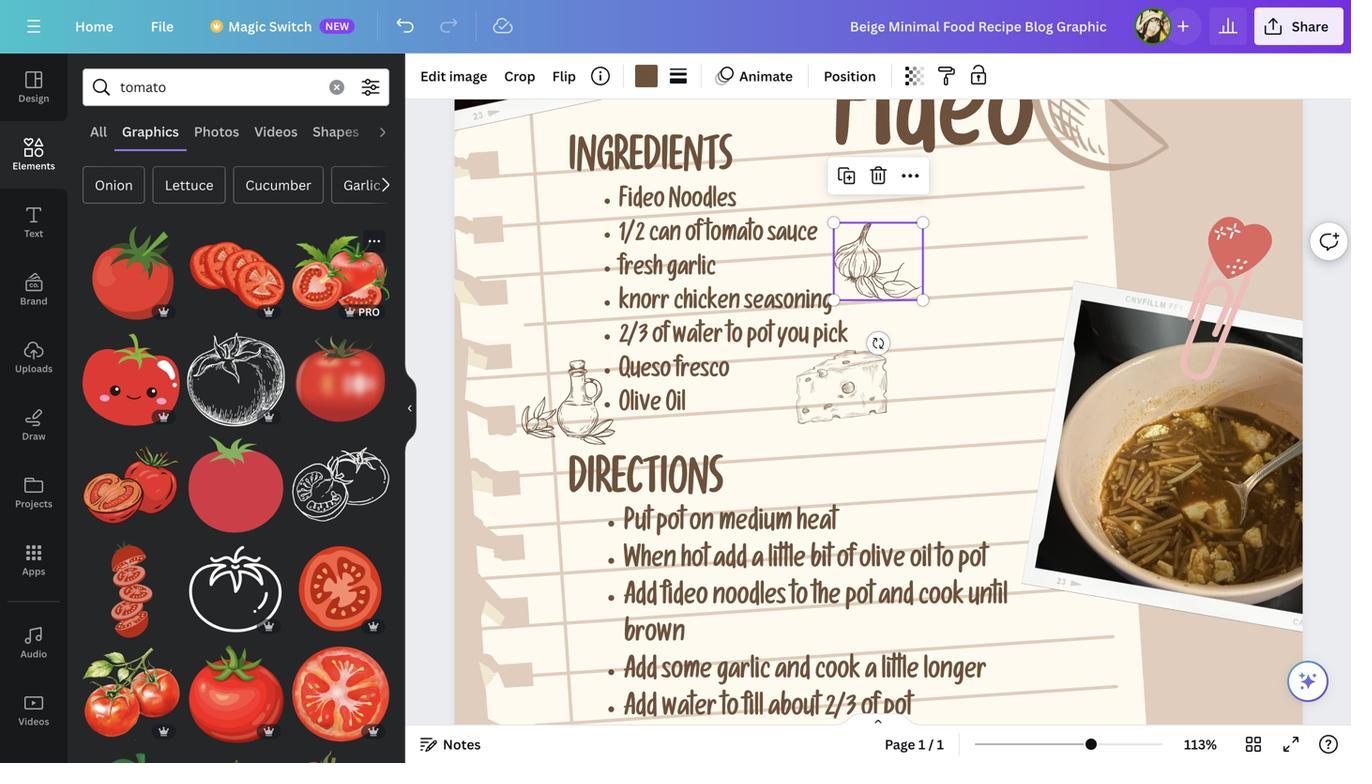 Task type: describe. For each thing, give the bounding box(es) containing it.
main menu bar
[[0, 0, 1352, 54]]

and inside add fideo noodles to the pot and cook until brown
[[879, 586, 914, 613]]

some
[[662, 660, 713, 688]]

queso
[[619, 360, 671, 385]]

to inside knorr chicken seasoning 2/3 of water to pot you pick queso fresco olive oil
[[727, 326, 743, 351]]

add fideo noodles to the pot and cook until brown
[[624, 586, 1008, 650]]

file button
[[136, 8, 189, 45]]

sauce
[[768, 224, 819, 250]]

tomato slices illustration image
[[187, 226, 285, 324]]

add for add water to fill about 2/3 of pot
[[624, 697, 658, 725]]

directions
[[569, 464, 724, 508]]

graphics
[[122, 123, 179, 140]]

crop button
[[497, 61, 543, 91]]

2 tomato image from the left
[[187, 750, 285, 763]]

graphics button
[[115, 114, 187, 149]]

all button
[[83, 114, 115, 149]]

put pot on medium heat
[[624, 511, 837, 539]]

apps
[[22, 565, 45, 578]]

brand button
[[0, 256, 68, 324]]

animate
[[740, 67, 793, 85]]

text button
[[0, 189, 68, 256]]

1 vertical spatial a
[[865, 660, 877, 688]]

to right oil
[[937, 549, 954, 576]]

canva assistant image
[[1297, 670, 1320, 693]]

projects button
[[0, 459, 68, 527]]

pick
[[814, 326, 849, 351]]

1 vertical spatial 2/3
[[825, 697, 857, 725]]

2/3 inside knorr chicken seasoning 2/3 of water to pot you pick queso fresco olive oil
[[619, 326, 648, 351]]

fill
[[744, 697, 764, 725]]

#725039 image
[[636, 65, 658, 87]]

cucumber button
[[233, 166, 324, 204]]

vector image image
[[292, 331, 390, 428]]

all
[[90, 123, 107, 140]]

page 1 / 1
[[885, 736, 944, 753]]

fresh garlic
[[619, 258, 716, 283]]

1 tomato image from the left
[[83, 750, 180, 763]]

fideo for fideo noodles 1/2 can of tomato sauce
[[619, 190, 665, 216]]

uploads
[[15, 362, 53, 375]]

fideo for fideo
[[834, 73, 1035, 184]]

Design title text field
[[835, 8, 1127, 45]]

cook inside add fideo noodles to the pot and cook until brown
[[919, 586, 964, 613]]

elements
[[12, 160, 55, 172]]

slice of tomato image
[[292, 541, 390, 638]]

of down add some garlic and cook a little longer
[[862, 697, 879, 725]]

113%
[[1185, 736, 1218, 753]]

side panel tab list
[[0, 54, 68, 763]]

photos button
[[187, 114, 247, 149]]

photos
[[194, 123, 239, 140]]

0 vertical spatial videos
[[254, 123, 298, 140]]

when hot add a little bit of olive oil to pot
[[624, 549, 987, 576]]

pro
[[359, 305, 380, 319]]

seasoning
[[745, 292, 833, 317]]

file
[[151, 17, 174, 35]]

notes
[[443, 736, 481, 753]]

heat
[[797, 511, 837, 539]]

red tomato illustration image
[[187, 646, 285, 743]]

to inside add fideo noodles to the pot and cook until brown
[[791, 586, 808, 613]]

magic switch
[[228, 17, 312, 35]]

can
[[649, 224, 681, 250]]

when
[[624, 549, 677, 576]]

garlic button
[[331, 166, 393, 204]]

pot up the page
[[884, 697, 913, 725]]

oil
[[911, 549, 932, 576]]

olive oil hand drawn image
[[522, 360, 616, 445]]

medium
[[719, 511, 793, 539]]

position button
[[817, 61, 884, 91]]

0 vertical spatial a
[[752, 549, 764, 576]]

uploads button
[[0, 324, 68, 391]]

0 vertical spatial garlic
[[667, 258, 716, 283]]

noodles
[[713, 586, 787, 613]]

add water to fill about 2/3 of pot
[[624, 697, 913, 725]]

onion
[[95, 176, 133, 194]]

notes button
[[413, 729, 489, 759]]

image
[[449, 67, 488, 85]]

olive
[[860, 549, 906, 576]]

put
[[624, 511, 652, 539]]

brand
[[20, 295, 48, 307]]

of inside knorr chicken seasoning 2/3 of water to pot you pick queso fresco olive oil
[[653, 326, 669, 351]]

slice tomato watercolor image
[[292, 646, 390, 743]]

apps button
[[0, 527, 68, 594]]

shapes
[[313, 123, 359, 140]]

the
[[813, 586, 841, 613]]

flip button
[[545, 61, 584, 91]]

edit
[[421, 67, 446, 85]]

share button
[[1255, 8, 1344, 45]]

Search elements search field
[[120, 69, 318, 105]]



Task type: locate. For each thing, give the bounding box(es) containing it.
tomato image down tomato watercolor illustration image
[[83, 750, 180, 763]]

cook down oil
[[919, 586, 964, 613]]

garlic
[[344, 176, 381, 194]]

on
[[690, 511, 714, 539]]

group
[[83, 215, 180, 324], [187, 226, 285, 324], [83, 320, 180, 428], [187, 320, 285, 428], [292, 320, 390, 428], [83, 425, 180, 533], [187, 425, 285, 533], [292, 425, 390, 533], [187, 529, 285, 638], [292, 529, 390, 638], [83, 541, 180, 638], [83, 634, 180, 743], [187, 634, 285, 743], [292, 634, 390, 743], [187, 739, 285, 763], [292, 739, 390, 763], [83, 750, 180, 763]]

water inside knorr chicken seasoning 2/3 of water to pot you pick queso fresco olive oil
[[673, 326, 723, 351]]

0 vertical spatial water
[[673, 326, 723, 351]]

pot inside knorr chicken seasoning 2/3 of water to pot you pick queso fresco olive oil
[[747, 326, 773, 351]]

1 vertical spatial videos button
[[0, 677, 68, 744]]

add
[[714, 549, 748, 576]]

videos inside side panel tab list
[[18, 715, 49, 728]]

lettuce button
[[153, 166, 226, 204]]

show pages image
[[834, 713, 924, 728]]

0 horizontal spatial a
[[752, 549, 764, 576]]

brown
[[624, 623, 686, 650]]

1 vertical spatial audio button
[[0, 609, 68, 677]]

design
[[18, 92, 49, 105]]

home
[[75, 17, 113, 35]]

fideo
[[662, 586, 708, 613]]

hide image
[[405, 363, 417, 453]]

little
[[769, 549, 806, 576], [882, 660, 920, 688]]

garlic
[[667, 258, 716, 283], [717, 660, 771, 688]]

noodles
[[669, 190, 737, 216]]

1 horizontal spatial tomato image
[[187, 750, 285, 763]]

cook
[[919, 586, 964, 613], [816, 660, 861, 688]]

0 horizontal spatial 2/3
[[619, 326, 648, 351]]

audio right shapes
[[374, 123, 412, 140]]

1 horizontal spatial cook
[[919, 586, 964, 613]]

3 add from the top
[[624, 697, 658, 725]]

audio down the apps
[[20, 648, 47, 660]]

garlic up fill
[[717, 660, 771, 688]]

1 vertical spatial and
[[775, 660, 811, 688]]

red tomato image
[[83, 226, 180, 324]]

add for add some garlic and cook a little longer
[[624, 660, 658, 688]]

knorr
[[619, 292, 670, 317]]

edit image button
[[413, 61, 495, 91]]

fresco
[[676, 360, 730, 385]]

design button
[[0, 54, 68, 121]]

animate button
[[710, 61, 801, 91]]

1 vertical spatial water
[[662, 697, 717, 725]]

0 horizontal spatial 1
[[919, 736, 926, 753]]

of inside fideo noodles 1/2 can of tomato sauce
[[686, 224, 702, 250]]

crop
[[505, 67, 536, 85]]

1 horizontal spatial and
[[879, 586, 914, 613]]

1 horizontal spatial a
[[865, 660, 877, 688]]

0 horizontal spatial little
[[769, 549, 806, 576]]

0 horizontal spatial cook
[[816, 660, 861, 688]]

new
[[325, 19, 349, 33]]

a up 'show pages' image
[[865, 660, 877, 688]]

simple cut out la tomatina decorative elements corner tomato whole tomato sliced image
[[83, 541, 180, 638]]

knorr chicken seasoning 2/3 of water to pot you pick queso fresco olive oil
[[619, 292, 849, 419]]

0 vertical spatial audio
[[374, 123, 412, 140]]

water
[[673, 326, 723, 351], [662, 697, 717, 725]]

0 horizontal spatial and
[[775, 660, 811, 688]]

to down chicken
[[727, 326, 743, 351]]

1 horizontal spatial videos button
[[247, 114, 305, 149]]

lettuce
[[165, 176, 214, 194]]

fideo inside fideo noodles 1/2 can of tomato sauce
[[619, 190, 665, 216]]

0 vertical spatial cook
[[919, 586, 964, 613]]

1
[[919, 736, 926, 753], [938, 736, 944, 753]]

1 vertical spatial audio
[[20, 648, 47, 660]]

tomato image down the "red tomato illustration" image
[[187, 750, 285, 763]]

draw
[[22, 430, 46, 443]]

0 vertical spatial audio button
[[367, 114, 419, 149]]

0 vertical spatial 2/3
[[619, 326, 648, 351]]

edit image
[[421, 67, 488, 85]]

113% button
[[1171, 729, 1232, 759]]

pot right the
[[846, 586, 874, 613]]

0 horizontal spatial videos button
[[0, 677, 68, 744]]

audio button right shapes
[[367, 114, 419, 149]]

of right can
[[686, 224, 702, 250]]

home link
[[60, 8, 128, 45]]

0 vertical spatial add
[[624, 586, 658, 613]]

pot up the until
[[959, 549, 987, 576]]

audio
[[374, 123, 412, 140], [20, 648, 47, 660]]

to left the
[[791, 586, 808, 613]]

1 horizontal spatial 2/3
[[825, 697, 857, 725]]

0 vertical spatial videos button
[[247, 114, 305, 149]]

pot inside add fideo noodles to the pot and cook until brown
[[846, 586, 874, 613]]

to left fill
[[722, 697, 739, 725]]

shapes button
[[305, 114, 367, 149]]

add
[[624, 586, 658, 613], [624, 660, 658, 688], [624, 697, 658, 725]]

2/3 right about
[[825, 697, 857, 725]]

a right add
[[752, 549, 764, 576]]

and up about
[[775, 660, 811, 688]]

magic
[[228, 17, 266, 35]]

tomato image
[[83, 750, 180, 763], [187, 750, 285, 763]]

pot
[[747, 326, 773, 351], [657, 511, 685, 539], [959, 549, 987, 576], [846, 586, 874, 613], [884, 697, 913, 725]]

water up fresco
[[673, 326, 723, 351]]

pro group
[[292, 226, 390, 324]]

1 add from the top
[[624, 586, 658, 613]]

0 horizontal spatial videos
[[18, 715, 49, 728]]

switch
[[269, 17, 312, 35]]

longer
[[924, 660, 987, 688]]

1 left /
[[919, 736, 926, 753]]

1 horizontal spatial audio button
[[367, 114, 419, 149]]

and
[[879, 586, 914, 613], [775, 660, 811, 688]]

1 horizontal spatial 1
[[938, 736, 944, 753]]

garlic up chicken
[[667, 258, 716, 283]]

of up queso
[[653, 326, 669, 351]]

2 add from the top
[[624, 660, 658, 688]]

until
[[969, 586, 1008, 613]]

1/2
[[619, 224, 645, 250]]

1 horizontal spatial little
[[882, 660, 920, 688]]

little left the bit
[[769, 549, 806, 576]]

cook up about
[[816, 660, 861, 688]]

to
[[727, 326, 743, 351], [937, 549, 954, 576], [791, 586, 808, 613], [722, 697, 739, 725]]

projects
[[15, 498, 53, 510]]

0 vertical spatial and
[[879, 586, 914, 613]]

you
[[778, 326, 810, 351]]

cucumber
[[246, 176, 312, 194]]

hot
[[681, 549, 709, 576]]

/
[[929, 736, 934, 753]]

1 1 from the left
[[919, 736, 926, 753]]

0 horizontal spatial audio button
[[0, 609, 68, 677]]

draw button
[[0, 391, 68, 459]]

0 vertical spatial fideo
[[834, 73, 1035, 184]]

share
[[1293, 17, 1329, 35]]

elements button
[[0, 121, 68, 189]]

2/3
[[619, 326, 648, 351], [825, 697, 857, 725]]

0 horizontal spatial fideo
[[619, 190, 665, 216]]

pot left on
[[657, 511, 685, 539]]

1 horizontal spatial videos
[[254, 123, 298, 140]]

of
[[686, 224, 702, 250], [653, 326, 669, 351], [837, 549, 855, 576], [862, 697, 879, 725]]

of right the bit
[[837, 549, 855, 576]]

1 vertical spatial little
[[882, 660, 920, 688]]

oil
[[666, 394, 686, 419]]

#725039 image
[[636, 65, 658, 87]]

audio button
[[367, 114, 419, 149], [0, 609, 68, 677]]

about
[[769, 697, 821, 725]]

fideo
[[834, 73, 1035, 184], [619, 190, 665, 216]]

little up 'show pages' image
[[882, 660, 920, 688]]

2 vertical spatial add
[[624, 697, 658, 725]]

ingredients
[[569, 142, 733, 184]]

text
[[24, 227, 43, 240]]

2/3 down knorr
[[619, 326, 648, 351]]

1 right /
[[938, 736, 944, 753]]

and down olive
[[879, 586, 914, 613]]

pot left the you
[[747, 326, 773, 351]]

fresh whole and sliced tomatoes image
[[292, 226, 390, 324]]

tomato fruit plant image
[[83, 331, 180, 428]]

fideo noodles 1/2 can of tomato sauce
[[619, 190, 819, 250]]

chicken
[[674, 292, 741, 317]]

0 vertical spatial little
[[769, 549, 806, 576]]

tomato
[[706, 224, 764, 250]]

0 horizontal spatial tomato image
[[83, 750, 180, 763]]

add inside add fideo noodles to the pot and cook until brown
[[624, 586, 658, 613]]

fresh
[[619, 258, 663, 283]]

1 vertical spatial garlic
[[717, 660, 771, 688]]

olive
[[619, 394, 662, 419]]

2 1 from the left
[[938, 736, 944, 753]]

position
[[824, 67, 877, 85]]

vegetable image
[[292, 750, 390, 763]]

bit
[[811, 549, 833, 576]]

page
[[885, 736, 916, 753]]

tomato watercolor illustration image
[[83, 646, 180, 743]]

audio inside side panel tab list
[[20, 648, 47, 660]]

flip
[[553, 67, 576, 85]]

1 horizontal spatial audio
[[374, 123, 412, 140]]

a
[[752, 549, 764, 576], [865, 660, 877, 688]]

water down some at the bottom
[[662, 697, 717, 725]]

tomato vector image
[[83, 436, 180, 533]]

1 vertical spatial cook
[[816, 660, 861, 688]]

1 horizontal spatial fideo
[[834, 73, 1035, 184]]

tomato image
[[187, 436, 285, 533]]

audio button down the apps
[[0, 609, 68, 677]]

videos
[[254, 123, 298, 140], [18, 715, 49, 728]]

0 horizontal spatial audio
[[20, 648, 47, 660]]

add for add fideo noodles to the pot and cook until brown
[[624, 586, 658, 613]]

1 vertical spatial fideo
[[619, 190, 665, 216]]

1 vertical spatial add
[[624, 660, 658, 688]]

1 vertical spatial videos
[[18, 715, 49, 728]]



Task type: vqa. For each thing, say whether or not it's contained in the screenshot.
1st Tomato image from the left
yes



